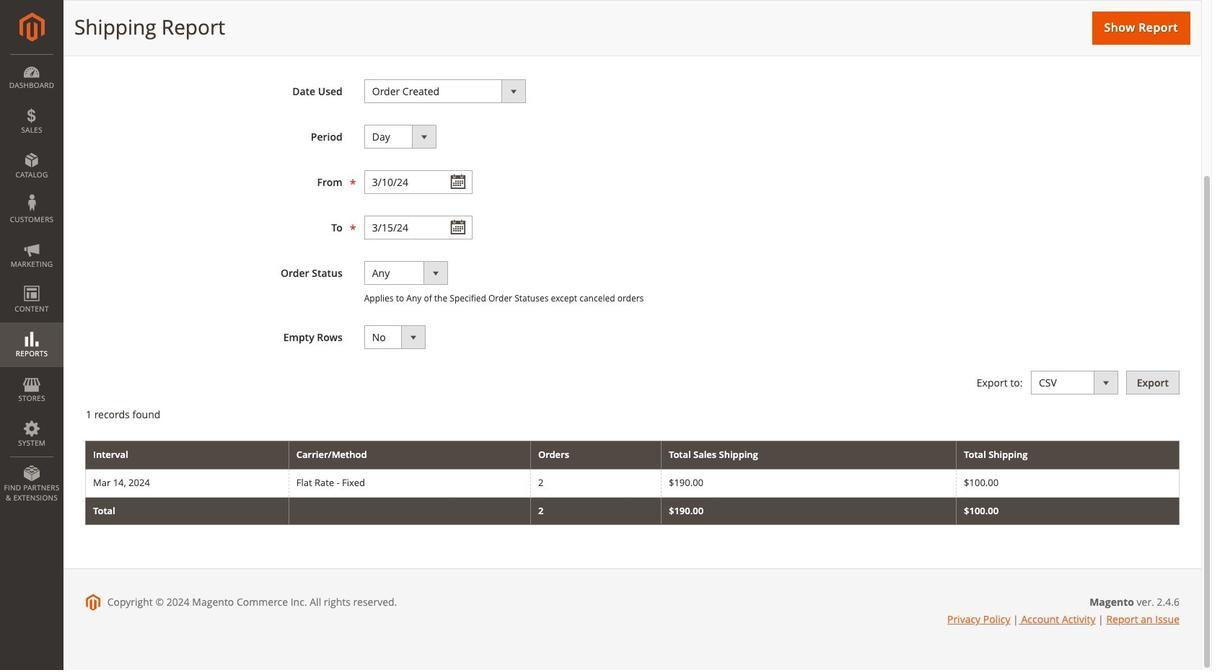 Task type: locate. For each thing, give the bounding box(es) containing it.
menu bar
[[0, 54, 63, 510]]

None text field
[[364, 216, 472, 240]]

None text field
[[364, 170, 472, 194]]



Task type: describe. For each thing, give the bounding box(es) containing it.
magento admin panel image
[[19, 12, 44, 42]]



